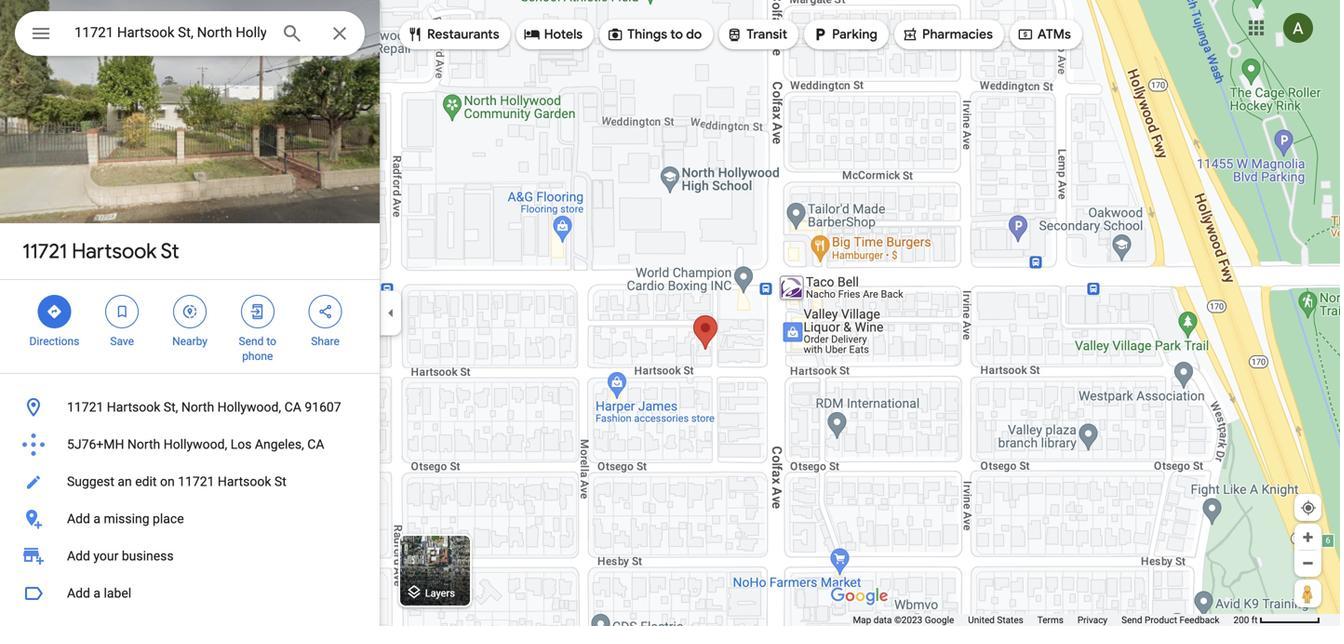 Task type: describe. For each thing, give the bounding box(es) containing it.
 search field
[[15, 11, 365, 60]]

 transit
[[727, 24, 788, 45]]

map
[[853, 615, 872, 626]]


[[1018, 24, 1035, 45]]

collapse side panel image
[[381, 303, 401, 324]]

terms
[[1038, 615, 1064, 626]]

 hotels
[[524, 24, 583, 45]]

states
[[998, 615, 1024, 626]]

share
[[311, 335, 340, 348]]

none field inside 11721 hartsook st, north hollywood, ca 91607 field
[[74, 21, 266, 44]]

los
[[231, 437, 252, 453]]


[[317, 302, 334, 322]]

do
[[687, 26, 702, 43]]

11721 for 11721 hartsook st, north hollywood, ca 91607
[[67, 400, 104, 415]]

data
[[874, 615, 893, 626]]


[[524, 24, 541, 45]]

product
[[1145, 615, 1178, 626]]

 pharmacies
[[902, 24, 994, 45]]

nearby
[[172, 335, 208, 348]]

add a label button
[[0, 576, 380, 613]]

ca for hollywood,
[[285, 400, 302, 415]]

hartsook for st,
[[107, 400, 160, 415]]

privacy
[[1078, 615, 1108, 626]]

business
[[122, 549, 174, 564]]

1 horizontal spatial north
[[181, 400, 214, 415]]


[[46, 302, 63, 322]]

200
[[1234, 615, 1250, 626]]

11721 hartsook st, north hollywood, ca 91607
[[67, 400, 341, 415]]

actions for 11721 hartsook st region
[[0, 280, 380, 373]]

add a missing place
[[67, 512, 184, 527]]

privacy button
[[1078, 615, 1108, 627]]

add for add your business
[[67, 549, 90, 564]]

google maps element
[[0, 0, 1341, 627]]

200 ft button
[[1234, 615, 1321, 626]]

save
[[110, 335, 134, 348]]

angeles,
[[255, 437, 304, 453]]

hollywood, inside 11721 hartsook st, north hollywood, ca 91607 button
[[218, 400, 281, 415]]

place
[[153, 512, 184, 527]]


[[607, 24, 624, 45]]

an
[[118, 474, 132, 490]]

things
[[628, 26, 668, 43]]

 button
[[15, 11, 67, 60]]

to inside send to phone
[[267, 335, 277, 348]]

send for send product feedback
[[1122, 615, 1143, 626]]


[[812, 24, 829, 45]]

11721 inside suggest an edit on 11721 hartsook st button
[[178, 474, 215, 490]]

transit
[[747, 26, 788, 43]]

hartsook inside suggest an edit on 11721 hartsook st button
[[218, 474, 271, 490]]

show street view coverage image
[[1295, 580, 1322, 608]]

0 horizontal spatial north
[[127, 437, 160, 453]]

phone
[[242, 350, 273, 363]]

united
[[969, 615, 995, 626]]

91607
[[305, 400, 341, 415]]


[[114, 302, 131, 322]]

 things to do
[[607, 24, 702, 45]]

hollywood, inside 5j76+mh north hollywood, los angeles, ca button
[[164, 437, 227, 453]]

11721 hartsook st main content
[[0, 0, 380, 627]]

directions
[[29, 335, 79, 348]]

pharmacies
[[923, 26, 994, 43]]

add your business link
[[0, 538, 380, 576]]



Task type: locate. For each thing, give the bounding box(es) containing it.
0 vertical spatial st
[[161, 238, 179, 264]]

2 a from the top
[[93, 586, 101, 602]]

 restaurants
[[407, 24, 500, 45]]

1 vertical spatial north
[[127, 437, 160, 453]]

parking
[[833, 26, 878, 43]]

send up phone
[[239, 335, 264, 348]]

st inside button
[[275, 474, 287, 490]]

label
[[104, 586, 131, 602]]

5j76+mh north hollywood, los angeles, ca button
[[0, 427, 380, 464]]

11721 hartsook st
[[22, 238, 179, 264]]

google account: angela cha  
(angela.cha@adept.ai) image
[[1284, 13, 1314, 43]]

suggest an edit on 11721 hartsook st
[[67, 474, 287, 490]]

1 a from the top
[[93, 512, 101, 527]]

st
[[161, 238, 179, 264], [275, 474, 287, 490]]

add for add a missing place
[[67, 512, 90, 527]]

add a label
[[67, 586, 131, 602]]

a left the missing
[[93, 512, 101, 527]]

11721 up '5j76+mh'
[[67, 400, 104, 415]]

0 horizontal spatial to
[[267, 335, 277, 348]]

1 horizontal spatial to
[[671, 26, 684, 43]]

to left do
[[671, 26, 684, 43]]

200 ft
[[1234, 615, 1259, 626]]

1 vertical spatial st
[[275, 474, 287, 490]]

5j76+mh north hollywood, los angeles, ca
[[67, 437, 325, 453]]

ft
[[1252, 615, 1259, 626]]

11721 up 
[[22, 238, 67, 264]]

hollywood,
[[218, 400, 281, 415], [164, 437, 227, 453]]

send inside button
[[1122, 615, 1143, 626]]

add a missing place button
[[0, 501, 380, 538]]

footer
[[853, 615, 1234, 627]]

ca right angeles,
[[308, 437, 325, 453]]

terms button
[[1038, 615, 1064, 627]]

11721
[[22, 238, 67, 264], [67, 400, 104, 415], [178, 474, 215, 490]]

a
[[93, 512, 101, 527], [93, 586, 101, 602]]

0 vertical spatial add
[[67, 512, 90, 527]]

add left label
[[67, 586, 90, 602]]

None field
[[74, 21, 266, 44]]

add for add a label
[[67, 586, 90, 602]]

united states button
[[969, 615, 1024, 627]]


[[727, 24, 743, 45]]

send to phone
[[239, 335, 277, 363]]

send for send to phone
[[239, 335, 264, 348]]

2 vertical spatial add
[[67, 586, 90, 602]]

footer inside google maps element
[[853, 615, 1234, 627]]

1 add from the top
[[67, 512, 90, 527]]

north
[[181, 400, 214, 415], [127, 437, 160, 453]]

2 add from the top
[[67, 549, 90, 564]]


[[407, 24, 424, 45]]

hollywood, down 11721 hartsook st, north hollywood, ca 91607 button
[[164, 437, 227, 453]]

zoom in image
[[1302, 531, 1316, 545]]

0 vertical spatial hollywood,
[[218, 400, 281, 415]]

0 vertical spatial 11721
[[22, 238, 67, 264]]

1 vertical spatial send
[[1122, 615, 1143, 626]]

1 vertical spatial 11721
[[67, 400, 104, 415]]


[[30, 20, 52, 47]]

add down suggest
[[67, 512, 90, 527]]

1 vertical spatial add
[[67, 549, 90, 564]]

1 horizontal spatial send
[[1122, 615, 1143, 626]]

1 vertical spatial hartsook
[[107, 400, 160, 415]]

send inside send to phone
[[239, 335, 264, 348]]

hartsook
[[72, 238, 157, 264], [107, 400, 160, 415], [218, 474, 271, 490]]

2 vertical spatial hartsook
[[218, 474, 271, 490]]

hartsook inside 11721 hartsook st, north hollywood, ca 91607 button
[[107, 400, 160, 415]]

united states
[[969, 615, 1024, 626]]

to up phone
[[267, 335, 277, 348]]

suggest
[[67, 474, 114, 490]]

0 horizontal spatial st
[[161, 238, 179, 264]]

11721 right on
[[178, 474, 215, 490]]

hartsook down los
[[218, 474, 271, 490]]

send left the product
[[1122, 615, 1143, 626]]

0 vertical spatial ca
[[285, 400, 302, 415]]

map data ©2023 google
[[853, 615, 955, 626]]

0 horizontal spatial send
[[239, 335, 264, 348]]

show your location image
[[1301, 500, 1318, 517]]

©2023
[[895, 615, 923, 626]]

suggest an edit on 11721 hartsook st button
[[0, 464, 380, 501]]

north right st,
[[181, 400, 214, 415]]

st up actions for 11721 hartsook st region
[[161, 238, 179, 264]]

your
[[93, 549, 119, 564]]

atms
[[1038, 26, 1072, 43]]

a left label
[[93, 586, 101, 602]]

layers
[[425, 588, 455, 600]]

send
[[239, 335, 264, 348], [1122, 615, 1143, 626]]

st,
[[164, 400, 178, 415]]

ca left 91607
[[285, 400, 302, 415]]

st down angeles,
[[275, 474, 287, 490]]

1 horizontal spatial st
[[275, 474, 287, 490]]

1 vertical spatial to
[[267, 335, 277, 348]]

google
[[925, 615, 955, 626]]

edit
[[135, 474, 157, 490]]

11721 hartsook st, north hollywood, ca 91607 button
[[0, 389, 380, 427]]

 atms
[[1018, 24, 1072, 45]]

 parking
[[812, 24, 878, 45]]

11721 inside 11721 hartsook st, north hollywood, ca 91607 button
[[67, 400, 104, 415]]

0 vertical spatial north
[[181, 400, 214, 415]]

add left your
[[67, 549, 90, 564]]

1 horizontal spatial ca
[[308, 437, 325, 453]]

to inside  things to do
[[671, 26, 684, 43]]

ca
[[285, 400, 302, 415], [308, 437, 325, 453]]

11721 Hartsook St, North Hollywood, CA 91607 field
[[15, 11, 365, 56]]

feedback
[[1180, 615, 1220, 626]]

hollywood, up los
[[218, 400, 281, 415]]

5j76+mh
[[67, 437, 124, 453]]

add your business
[[67, 549, 174, 564]]

add
[[67, 512, 90, 527], [67, 549, 90, 564], [67, 586, 90, 602]]

0 vertical spatial a
[[93, 512, 101, 527]]

footer containing map data ©2023 google
[[853, 615, 1234, 627]]


[[182, 302, 198, 322]]

send product feedback button
[[1122, 615, 1220, 627]]

2 vertical spatial 11721
[[178, 474, 215, 490]]

hotels
[[544, 26, 583, 43]]

0 vertical spatial hartsook
[[72, 238, 157, 264]]

hartsook up 
[[72, 238, 157, 264]]

1 vertical spatial ca
[[308, 437, 325, 453]]

hartsook left st,
[[107, 400, 160, 415]]


[[249, 302, 266, 322]]

to
[[671, 26, 684, 43], [267, 335, 277, 348]]


[[902, 24, 919, 45]]

on
[[160, 474, 175, 490]]

missing
[[104, 512, 150, 527]]

11721 for 11721 hartsook st
[[22, 238, 67, 264]]

send product feedback
[[1122, 615, 1220, 626]]

0 vertical spatial send
[[239, 335, 264, 348]]

0 vertical spatial to
[[671, 26, 684, 43]]

ca for angeles,
[[308, 437, 325, 453]]

a for label
[[93, 586, 101, 602]]

a for missing
[[93, 512, 101, 527]]

hartsook for st
[[72, 238, 157, 264]]

zoom out image
[[1302, 557, 1316, 571]]

3 add from the top
[[67, 586, 90, 602]]

1 vertical spatial hollywood,
[[164, 437, 227, 453]]

0 horizontal spatial ca
[[285, 400, 302, 415]]

north up edit
[[127, 437, 160, 453]]

1 vertical spatial a
[[93, 586, 101, 602]]

restaurants
[[427, 26, 500, 43]]



Task type: vqa. For each thing, say whether or not it's contained in the screenshot.
814's the kg
no



